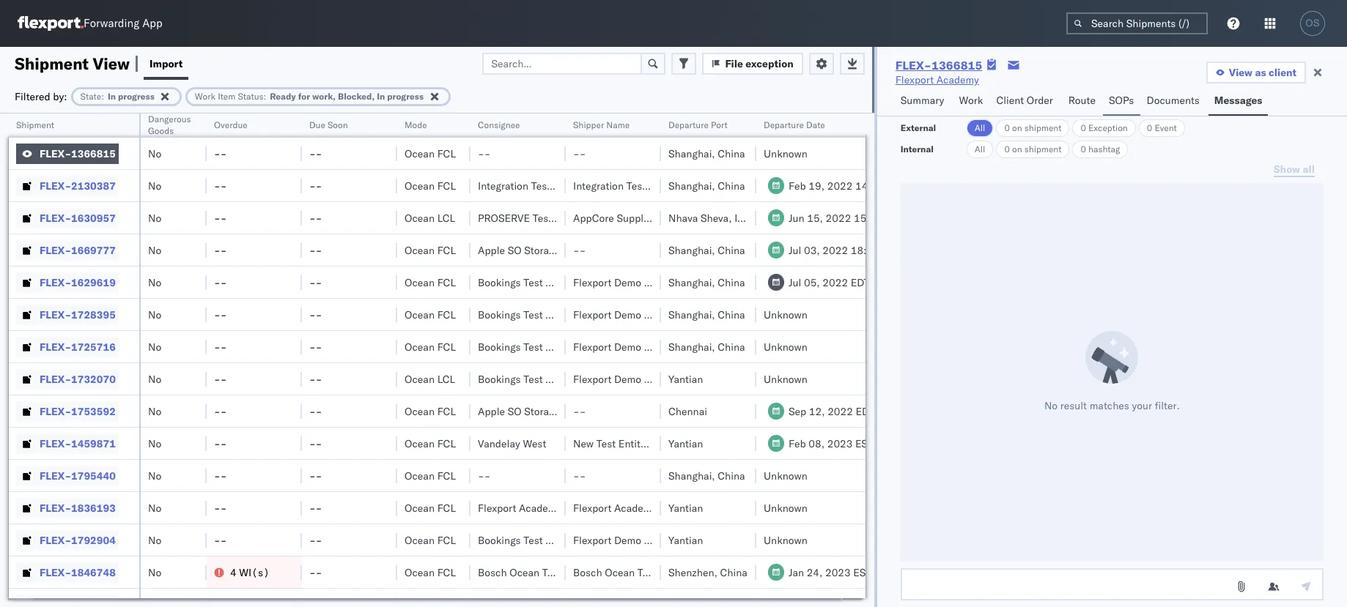Task type: vqa. For each thing, say whether or not it's contained in the screenshot.


Task type: locate. For each thing, give the bounding box(es) containing it.
1 shanghai, from the top
[[669, 147, 715, 160]]

flex-1366815 down shipment 'button'
[[40, 147, 116, 160]]

flex- for flex-1669777 button
[[40, 244, 71, 257]]

ocean for 1732070
[[405, 373, 435, 386]]

not down appcore
[[586, 244, 607, 257]]

10 fcl from the top
[[437, 502, 456, 515]]

ocean fcl for flex-1846748
[[405, 566, 456, 580]]

no for flex-1630957
[[148, 212, 161, 225]]

None text field
[[901, 569, 1324, 601]]

not up new
[[586, 405, 607, 418]]

(sz)
[[660, 502, 685, 515]]

2022 right 12,
[[828, 405, 853, 418]]

1 horizontal spatial bosch ocean test
[[573, 566, 657, 580]]

flex-1846748
[[40, 566, 116, 580]]

1 vertical spatial est
[[856, 437, 874, 451]]

resize handle column header
[[122, 114, 139, 608], [189, 114, 207, 608], [284, 114, 302, 608], [380, 114, 397, 608], [453, 114, 471, 608], [548, 114, 566, 608], [644, 114, 661, 608], [739, 114, 757, 608]]

Search Shipments (/) text field
[[1067, 12, 1208, 34]]

3 fcl from the top
[[437, 244, 456, 257]]

china
[[718, 147, 745, 160], [718, 179, 745, 192], [718, 244, 745, 257], [718, 276, 745, 289], [718, 308, 745, 322], [718, 341, 745, 354], [718, 470, 745, 483], [720, 566, 748, 580]]

bookings for flex-1725716
[[478, 341, 521, 354]]

1 horizontal spatial 1366815
[[932, 58, 983, 73]]

2 co. from the top
[[683, 308, 697, 322]]

flexport demo shipper co. for 1732070
[[573, 373, 697, 386]]

bosch ocean test down inc. on the bottom left
[[573, 566, 657, 580]]

3 resize handle column header from the left
[[284, 114, 302, 608]]

flex- inside button
[[40, 502, 71, 515]]

0 vertical spatial lcl
[[437, 212, 455, 225]]

work inside button
[[959, 94, 983, 107]]

client
[[1269, 66, 1297, 79]]

est for feb 08, 2023 est
[[856, 437, 874, 451]]

ocean for 1795440
[[405, 470, 435, 483]]

unknown for 1795440
[[764, 470, 808, 483]]

4 flexport demo shipper co. from the top
[[573, 373, 697, 386]]

1 vertical spatial all
[[975, 144, 986, 155]]

all for internal
[[975, 144, 986, 155]]

3 co. from the top
[[683, 341, 697, 354]]

unknown for 1728395
[[764, 308, 808, 322]]

2 (do from the top
[[563, 405, 584, 418]]

view left "as"
[[1229, 66, 1253, 79]]

shanghai, china for flex-1728395
[[669, 308, 745, 322]]

1 vertical spatial not
[[586, 405, 607, 418]]

flex- up flex-1669777 button
[[40, 212, 71, 225]]

so down the "proserve"
[[508, 244, 522, 257]]

0 vertical spatial not
[[586, 244, 607, 257]]

1 vertical spatial 0 on shipment
[[1005, 144, 1062, 155]]

4 bookings test consignee from the top
[[478, 373, 595, 386]]

view as client
[[1229, 66, 1297, 79]]

flex- up flex-1725716 button
[[40, 308, 71, 322]]

1 horizontal spatial academy
[[614, 502, 657, 515]]

all button for internal
[[967, 141, 994, 158]]

1 vertical spatial jul
[[789, 276, 802, 289]]

1 horizontal spatial bosch
[[573, 566, 602, 580]]

shanghai,
[[669, 147, 715, 160], [669, 179, 715, 192], [669, 244, 715, 257], [669, 276, 715, 289], [669, 308, 715, 322], [669, 341, 715, 354], [669, 470, 715, 483]]

1 bookings test consignee from the top
[[478, 276, 595, 289]]

matches
[[1090, 400, 1130, 413]]

work left 'item'
[[195, 91, 216, 102]]

2 apple so storage (do not use) from the top
[[478, 405, 636, 418]]

1 vertical spatial feb
[[789, 437, 806, 451]]

file
[[725, 57, 743, 70]]

2 shipment from the top
[[1025, 144, 1062, 155]]

(do up new
[[563, 405, 584, 418]]

2 on from the top
[[1013, 144, 1023, 155]]

shipment up by:
[[15, 53, 89, 74]]

bookings test consignee for flex-1725716
[[478, 341, 595, 354]]

china for flex-2130387
[[718, 179, 745, 192]]

flex- down shipment 'button'
[[40, 147, 71, 160]]

0 horizontal spatial flex-1366815
[[40, 147, 116, 160]]

5 bookings from the top
[[478, 534, 521, 547]]

1 storage from the top
[[524, 244, 560, 257]]

7 unknown from the top
[[764, 534, 808, 547]]

5 resize handle column header from the left
[[453, 114, 471, 608]]

flex- down flex-1630957 button
[[40, 244, 71, 257]]

departure left port at top
[[669, 120, 709, 131]]

apple so storage (do not use)
[[478, 244, 636, 257], [478, 405, 636, 418]]

ocean for 1753592
[[405, 405, 435, 418]]

summary button
[[895, 87, 954, 116]]

0 vertical spatial 1366815
[[932, 58, 983, 73]]

forwarding
[[84, 16, 140, 30]]

shanghai, for flex-1795440
[[669, 470, 715, 483]]

academy down flex-1366815 link
[[937, 73, 980, 87]]

1 apple so storage (do not use) from the top
[[478, 244, 636, 257]]

1 vertical spatial apple
[[478, 405, 505, 418]]

1 vertical spatial so
[[508, 405, 522, 418]]

1 demo from the top
[[614, 276, 642, 289]]

flexport. image
[[18, 16, 84, 31]]

test for flex-1629619
[[524, 276, 543, 289]]

internal
[[901, 144, 934, 155]]

by:
[[53, 90, 67, 103]]

apple so storage (do not use) for chennai
[[478, 405, 636, 418]]

1 bosch ocean test from the left
[[478, 566, 562, 580]]

2023 right 24,
[[826, 566, 851, 580]]

6 shanghai, from the top
[[669, 341, 715, 354]]

4 demo from the top
[[614, 373, 642, 386]]

unknown for 1725716
[[764, 341, 808, 354]]

1 not from the top
[[586, 244, 607, 257]]

flex- for "flex-1836193" button on the left bottom
[[40, 502, 71, 515]]

progress up mode
[[387, 91, 424, 102]]

ltd
[[652, 212, 667, 225]]

8 ocean fcl from the top
[[405, 437, 456, 451]]

1 horizontal spatial in
[[377, 91, 385, 102]]

shanghai, for flex-1629619
[[669, 276, 715, 289]]

ocean for 1728395
[[405, 308, 435, 322]]

jul left 05, in the top right of the page
[[789, 276, 802, 289]]

account
[[555, 212, 594, 225]]

0
[[1005, 122, 1010, 133], [1081, 122, 1086, 133], [1147, 122, 1153, 133], [1005, 144, 1010, 155], [1081, 144, 1086, 155]]

use) for chennai
[[610, 405, 636, 418]]

co. for 1728395
[[683, 308, 697, 322]]

academy for flexport academy (us) inc.
[[519, 502, 562, 515]]

4 bookings from the top
[[478, 373, 521, 386]]

not
[[586, 244, 607, 257], [586, 405, 607, 418]]

0 vertical spatial jul
[[789, 244, 802, 257]]

2 bosch from the left
[[573, 566, 602, 580]]

in right state
[[108, 91, 116, 102]]

0 vertical spatial use)
[[610, 244, 636, 257]]

1 vertical spatial storage
[[524, 405, 560, 418]]

1629619
[[71, 276, 116, 289]]

flex- up flex-1728395 "button"
[[40, 276, 71, 289]]

1 co. from the top
[[683, 276, 697, 289]]

1 unknown from the top
[[764, 147, 808, 160]]

no for flex-1725716
[[148, 341, 161, 354]]

1 flexport demo shipper co. from the top
[[573, 276, 697, 289]]

departure left date
[[764, 120, 804, 131]]

5 shanghai, from the top
[[669, 308, 715, 322]]

flex- up "flex-1836193" button on the left bottom
[[40, 470, 71, 483]]

flex- down flex-1725716 button
[[40, 373, 71, 386]]

3 shanghai, china from the top
[[669, 244, 745, 257]]

fcl for flex-1846748
[[437, 566, 456, 580]]

est right 14:00
[[887, 179, 905, 192]]

1 horizontal spatial progress
[[387, 91, 424, 102]]

1 feb from the top
[[789, 179, 806, 192]]

feb left the '08,'
[[789, 437, 806, 451]]

4 ocean fcl from the top
[[405, 276, 456, 289]]

:
[[101, 91, 104, 102], [264, 91, 266, 102]]

8 fcl from the top
[[437, 437, 456, 451]]

2 all from the top
[[975, 144, 986, 155]]

feb for feb 19, 2022 14:00 est
[[789, 179, 806, 192]]

view up state : in progress
[[93, 53, 130, 74]]

shanghai, china for flex-1629619
[[669, 276, 745, 289]]

1 vertical spatial all button
[[967, 141, 994, 158]]

9 fcl from the top
[[437, 470, 456, 483]]

bookings test consignee for flex-1728395
[[478, 308, 595, 322]]

flex- down flex-1792904 button
[[40, 566, 71, 580]]

flex-1669777 button
[[16, 240, 119, 261]]

dangerous
[[148, 114, 191, 125]]

0 vertical spatial feb
[[789, 179, 806, 192]]

0 vertical spatial flex-1366815
[[896, 58, 983, 73]]

fcl for flex-1795440
[[437, 470, 456, 483]]

1 apple from the top
[[478, 244, 505, 257]]

fcl
[[437, 147, 456, 160], [437, 179, 456, 192], [437, 244, 456, 257], [437, 276, 456, 289], [437, 308, 456, 322], [437, 341, 456, 354], [437, 405, 456, 418], [437, 437, 456, 451], [437, 470, 456, 483], [437, 502, 456, 515], [437, 534, 456, 547], [437, 566, 456, 580]]

in right blocked, at the left of page
[[377, 91, 385, 102]]

0 horizontal spatial :
[[101, 91, 104, 102]]

1366815 up 2130387
[[71, 147, 116, 160]]

1 vertical spatial flex-1366815
[[40, 147, 116, 160]]

bosch
[[478, 566, 507, 580], [573, 566, 602, 580]]

1366815
[[932, 58, 983, 73], [71, 147, 116, 160]]

work left the client
[[959, 94, 983, 107]]

12 fcl from the top
[[437, 566, 456, 580]]

1 (do from the top
[[563, 244, 584, 257]]

academy right inc. on the bottom left
[[614, 502, 657, 515]]

2 not from the top
[[586, 405, 607, 418]]

3 flexport demo shipper co. from the top
[[573, 341, 697, 354]]

2 bookings test consignee from the top
[[478, 308, 595, 322]]

1 shanghai, china from the top
[[669, 147, 745, 160]]

5 ocean fcl from the top
[[405, 308, 456, 322]]

china for flex-1725716
[[718, 341, 745, 354]]

24,
[[807, 566, 823, 580]]

1 horizontal spatial departure
[[764, 120, 804, 131]]

edt
[[885, 212, 904, 225], [882, 244, 901, 257], [851, 276, 870, 289], [856, 405, 875, 418]]

flex- for flex-2130387 button
[[40, 179, 71, 192]]

bookings
[[478, 276, 521, 289], [478, 308, 521, 322], [478, 341, 521, 354], [478, 373, 521, 386], [478, 534, 521, 547]]

2 shanghai, china from the top
[[669, 179, 745, 192]]

flexport for 1725716
[[573, 341, 612, 354]]

2022 right 05, in the top right of the page
[[823, 276, 848, 289]]

0 vertical spatial 2023
[[828, 437, 853, 451]]

china for flex-1366815
[[718, 147, 745, 160]]

2 use) from the top
[[610, 405, 636, 418]]

resize handle column header for shipment
[[122, 114, 139, 608]]

0 horizontal spatial bosch ocean test
[[478, 566, 562, 580]]

1 vertical spatial shipment
[[16, 120, 54, 131]]

1 vertical spatial on
[[1013, 144, 1023, 155]]

3 shanghai, from the top
[[669, 244, 715, 257]]

0 horizontal spatial 1366815
[[71, 147, 116, 160]]

2 demo from the top
[[614, 308, 642, 322]]

resize handle column header for consignee
[[548, 114, 566, 608]]

jul for jul 03, 2022 18:00 edt
[[789, 244, 802, 257]]

fcl for flex-1792904
[[437, 534, 456, 547]]

1 all button from the top
[[967, 120, 994, 137]]

2022 right 15,
[[826, 212, 851, 225]]

storage up the west
[[524, 405, 560, 418]]

apple down the "proserve"
[[478, 244, 505, 257]]

consignee for flex-1732070
[[546, 373, 595, 386]]

flex- for flex-1792904 button
[[40, 534, 71, 547]]

shipment down filtered at the left top of page
[[16, 120, 54, 131]]

bosch ocean test down the flexport academy (us) inc.
[[478, 566, 562, 580]]

test for flex-1728395
[[524, 308, 543, 322]]

6 shanghai, china from the top
[[669, 341, 745, 354]]

1 horizontal spatial work
[[959, 94, 983, 107]]

2 so from the top
[[508, 405, 522, 418]]

0 horizontal spatial work
[[195, 91, 216, 102]]

0 vertical spatial so
[[508, 244, 522, 257]]

shanghai, china for flex-1669777
[[669, 244, 745, 257]]

0 vertical spatial storage
[[524, 244, 560, 257]]

flex-1630957
[[40, 212, 116, 225]]

use) down appcore supply ltd
[[610, 244, 636, 257]]

4 wi(s)
[[230, 566, 270, 580]]

flex- down flex-1366815 button
[[40, 179, 71, 192]]

ocean fcl for flex-1792904
[[405, 534, 456, 547]]

goods
[[148, 125, 174, 136]]

est right 24,
[[854, 566, 872, 580]]

no for flex-1669777
[[148, 244, 161, 257]]

not for chennai
[[586, 405, 607, 418]]

2022
[[828, 179, 853, 192], [826, 212, 851, 225], [823, 244, 848, 257], [823, 276, 848, 289], [828, 405, 853, 418]]

apple so storage (do not use) up the west
[[478, 405, 636, 418]]

: right by:
[[101, 91, 104, 102]]

flex- up flex-1846748 button
[[40, 534, 71, 547]]

progress up dangerous
[[118, 91, 155, 102]]

1 vertical spatial 2023
[[826, 566, 851, 580]]

flex- up flex-1792904 button
[[40, 502, 71, 515]]

file exception
[[725, 57, 794, 70]]

shipment for 0 hashtag
[[1025, 144, 1062, 155]]

1366815 up flexport academy
[[932, 58, 983, 73]]

work for work
[[959, 94, 983, 107]]

0 vertical spatial ocean lcl
[[405, 212, 455, 225]]

wi(s)
[[239, 566, 270, 580]]

on for 0 hashtag
[[1013, 144, 1023, 155]]

2 vertical spatial est
[[854, 566, 872, 580]]

0 horizontal spatial progress
[[118, 91, 155, 102]]

7 resize handle column header from the left
[[644, 114, 661, 608]]

0 vertical spatial (do
[[563, 244, 584, 257]]

0 vertical spatial 0 on shipment
[[1005, 122, 1062, 133]]

2023 right the '08,'
[[828, 437, 853, 451]]

nhava
[[669, 212, 698, 225]]

flex-1366815 link
[[896, 58, 983, 73]]

5 bookings test consignee from the top
[[478, 534, 595, 547]]

0 horizontal spatial in
[[108, 91, 116, 102]]

ocean for 1792904
[[405, 534, 435, 547]]

flex- for flex-1732070 button
[[40, 373, 71, 386]]

shipment
[[15, 53, 89, 74], [16, 120, 54, 131]]

1 all from the top
[[975, 122, 986, 133]]

15,
[[807, 212, 823, 225]]

demo for 1792904
[[614, 534, 642, 547]]

nhava sheva, india
[[669, 212, 758, 225]]

ocean for 1630957
[[405, 212, 435, 225]]

co. for 1725716
[[683, 341, 697, 354]]

1 vertical spatial 1366815
[[71, 147, 116, 160]]

1 in from the left
[[108, 91, 116, 102]]

china for flex-1669777
[[718, 244, 745, 257]]

shipment inside 'button'
[[16, 120, 54, 131]]

11 ocean fcl from the top
[[405, 534, 456, 547]]

1630957
[[71, 212, 116, 225]]

so for chennai
[[508, 405, 522, 418]]

1 vertical spatial lcl
[[437, 373, 455, 386]]

est down sep 12, 2022 edt
[[856, 437, 874, 451]]

flexport academy (us) inc.
[[478, 502, 611, 515]]

file exception button
[[703, 52, 803, 74], [703, 52, 803, 74]]

2 : from the left
[[264, 91, 266, 102]]

7 shanghai, from the top
[[669, 470, 715, 483]]

on
[[1013, 122, 1023, 133], [1013, 144, 1023, 155]]

2 departure from the left
[[764, 120, 804, 131]]

flex- down flex-1728395 "button"
[[40, 341, 71, 354]]

2022 right 03,
[[823, 244, 848, 257]]

shipper for flex-1732070
[[644, 373, 680, 386]]

4 yantian from the top
[[669, 534, 703, 547]]

no for flex-1728395
[[148, 308, 161, 322]]

5 shanghai, china from the top
[[669, 308, 745, 322]]

forwarding app link
[[18, 16, 163, 31]]

2023
[[828, 437, 853, 451], [826, 566, 851, 580]]

shipment view
[[15, 53, 130, 74]]

1 vertical spatial apple so storage (do not use)
[[478, 405, 636, 418]]

12,
[[809, 405, 825, 418]]

6 unknown from the top
[[764, 502, 808, 515]]

2 jul from the top
[[789, 276, 802, 289]]

6 resize handle column header from the left
[[548, 114, 566, 608]]

flex-1366815 up flexport academy
[[896, 58, 983, 73]]

1 vertical spatial (do
[[563, 405, 584, 418]]

8 resize handle column header from the left
[[739, 114, 757, 608]]

1 horizontal spatial view
[[1229, 66, 1253, 79]]

14:00
[[856, 179, 884, 192]]

2 resize handle column header from the left
[[189, 114, 207, 608]]

1 resize handle column header from the left
[[122, 114, 139, 608]]

7 ocean fcl from the top
[[405, 405, 456, 418]]

departure date
[[764, 120, 825, 131]]

3 bookings test consignee from the top
[[478, 341, 595, 354]]

flex-
[[896, 58, 932, 73], [40, 147, 71, 160], [40, 179, 71, 192], [40, 212, 71, 225], [40, 244, 71, 257], [40, 276, 71, 289], [40, 308, 71, 322], [40, 341, 71, 354], [40, 373, 71, 386], [40, 405, 71, 418], [40, 437, 71, 451], [40, 470, 71, 483], [40, 502, 71, 515], [40, 534, 71, 547], [40, 566, 71, 580]]

use) for shanghai, china
[[610, 244, 636, 257]]

4
[[230, 566, 237, 580]]

3 ocean fcl from the top
[[405, 244, 456, 257]]

0 vertical spatial apple
[[478, 244, 505, 257]]

flex- for flex-1366815 button
[[40, 147, 71, 160]]

5 co. from the top
[[683, 534, 697, 547]]

ocean fcl for flex-1728395
[[405, 308, 456, 322]]

feb
[[789, 179, 806, 192], [789, 437, 806, 451]]

1 lcl from the top
[[437, 212, 455, 225]]

1 departure from the left
[[669, 120, 709, 131]]

flex- inside "button"
[[40, 308, 71, 322]]

unknown for 1732070
[[764, 373, 808, 386]]

1 fcl from the top
[[437, 147, 456, 160]]

in
[[108, 91, 116, 102], [377, 91, 385, 102]]

2022 right 19,
[[828, 179, 853, 192]]

2 flexport demo shipper co. from the top
[[573, 308, 697, 322]]

entity
[[619, 437, 646, 451]]

3 bookings from the top
[[478, 341, 521, 354]]

name
[[607, 120, 630, 131]]

2022 for 15,
[[826, 212, 851, 225]]

4 resize handle column header from the left
[[380, 114, 397, 608]]

2 0 on shipment from the top
[[1005, 144, 1062, 155]]

india
[[735, 212, 758, 225]]

sheva,
[[701, 212, 732, 225]]

flex-1795440 button
[[16, 466, 119, 486]]

2 unknown from the top
[[764, 308, 808, 322]]

: left ready
[[264, 91, 266, 102]]

--
[[214, 147, 227, 160], [309, 147, 322, 160], [478, 147, 491, 160], [573, 147, 586, 160], [214, 179, 227, 192], [309, 179, 322, 192], [214, 212, 227, 225], [309, 212, 322, 225], [214, 244, 227, 257], [309, 244, 322, 257], [573, 244, 586, 257], [214, 276, 227, 289], [309, 276, 322, 289], [214, 308, 227, 322], [309, 308, 322, 322], [214, 341, 227, 354], [309, 341, 322, 354], [214, 373, 227, 386], [309, 373, 322, 386], [214, 405, 227, 418], [309, 405, 322, 418], [573, 405, 586, 418], [214, 437, 227, 451], [309, 437, 322, 451], [214, 470, 227, 483], [309, 470, 322, 483], [478, 470, 491, 483], [573, 470, 586, 483], [214, 502, 227, 515], [309, 502, 322, 515], [214, 534, 227, 547], [309, 534, 322, 547], [309, 566, 322, 580]]

yantian
[[669, 373, 703, 386], [669, 437, 703, 451], [669, 502, 703, 515], [669, 534, 703, 547]]

7 fcl from the top
[[437, 405, 456, 418]]

1 bookings from the top
[[478, 276, 521, 289]]

demo
[[614, 276, 642, 289], [614, 308, 642, 322], [614, 341, 642, 354], [614, 373, 642, 386], [614, 534, 642, 547]]

0 vertical spatial shipment
[[1025, 122, 1062, 133]]

resize handle column header for shipper name
[[644, 114, 661, 608]]

1 horizontal spatial :
[[264, 91, 266, 102]]

bosch ocean test
[[478, 566, 562, 580], [573, 566, 657, 580]]

0 horizontal spatial academy
[[519, 502, 562, 515]]

academy left "(us)"
[[519, 502, 562, 515]]

ocean lcl
[[405, 212, 455, 225], [405, 373, 455, 386]]

lcl
[[437, 212, 455, 225], [437, 373, 455, 386]]

0 on shipment
[[1005, 122, 1062, 133], [1005, 144, 1062, 155]]

1 on from the top
[[1013, 122, 1023, 133]]

apple so storage (do not use) down account
[[478, 244, 636, 257]]

(do down account
[[563, 244, 584, 257]]

flex- up the flex-1459871 button
[[40, 405, 71, 418]]

0 horizontal spatial bosch
[[478, 566, 507, 580]]

flex- down flex-1753592 button at the bottom
[[40, 437, 71, 451]]

flex- for flex-1629619 button
[[40, 276, 71, 289]]

ready
[[270, 91, 296, 102]]

no for flex-1753592
[[148, 405, 161, 418]]

1 0 on shipment from the top
[[1005, 122, 1062, 133]]

5 fcl from the top
[[437, 308, 456, 322]]

6 ocean fcl from the top
[[405, 341, 456, 354]]

1 vertical spatial ocean lcl
[[405, 373, 455, 386]]

feb left 19,
[[789, 179, 806, 192]]

0 vertical spatial all button
[[967, 120, 994, 137]]

2 horizontal spatial academy
[[937, 73, 980, 87]]

no for flex-1732070
[[148, 373, 161, 386]]

1 bosch from the left
[[478, 566, 507, 580]]

0 vertical spatial all
[[975, 122, 986, 133]]

1 vertical spatial use)
[[610, 405, 636, 418]]

use) up "new test entity 2"
[[610, 405, 636, 418]]

4 unknown from the top
[[764, 373, 808, 386]]

1 vertical spatial shipment
[[1025, 144, 1062, 155]]

2 shanghai, from the top
[[669, 179, 715, 192]]

10 ocean fcl from the top
[[405, 502, 456, 515]]

1 shipment from the top
[[1025, 122, 1062, 133]]

1 horizontal spatial flex-1366815
[[896, 58, 983, 73]]

(do
[[563, 244, 584, 257], [563, 405, 584, 418]]

yantian for flex-1459871
[[669, 437, 703, 451]]

so up vandelay west
[[508, 405, 522, 418]]

view
[[93, 53, 130, 74], [1229, 66, 1253, 79]]

3 unknown from the top
[[764, 341, 808, 354]]

fcl for flex-1629619
[[437, 276, 456, 289]]

edt up "feb 08, 2023 est"
[[856, 405, 875, 418]]

storage down "proserve test account"
[[524, 244, 560, 257]]

flex-1792904 button
[[16, 530, 119, 551]]

3 demo from the top
[[614, 341, 642, 354]]

2 storage from the top
[[524, 405, 560, 418]]

result
[[1061, 400, 1087, 413]]

2 ocean lcl from the top
[[405, 373, 455, 386]]

port
[[711, 120, 728, 131]]

4 shanghai, from the top
[[669, 276, 715, 289]]

0 horizontal spatial departure
[[669, 120, 709, 131]]

0 vertical spatial shipment
[[15, 53, 89, 74]]

resize handle column header for mode
[[453, 114, 471, 608]]

messages button
[[1209, 87, 1269, 116]]

apple up vandelay
[[478, 405, 505, 418]]

jul left 03,
[[789, 244, 802, 257]]

demo for 1629619
[[614, 276, 642, 289]]

flex-1629619
[[40, 276, 116, 289]]

jul
[[789, 244, 802, 257], [789, 276, 802, 289]]

4 shanghai, china from the top
[[669, 276, 745, 289]]

3 yantian from the top
[[669, 502, 703, 515]]

1 : from the left
[[101, 91, 104, 102]]

0 vertical spatial on
[[1013, 122, 1023, 133]]

dangerous goods
[[148, 114, 191, 136]]

unknown for 1366815
[[764, 147, 808, 160]]

flex- for flex-1846748 button
[[40, 566, 71, 580]]

0 vertical spatial apple so storage (do not use)
[[478, 244, 636, 257]]

1 ocean fcl from the top
[[405, 147, 456, 160]]



Task type: describe. For each thing, give the bounding box(es) containing it.
jan 24, 2023 est
[[789, 566, 872, 580]]

work button
[[954, 87, 991, 116]]

new test entity 2
[[573, 437, 655, 451]]

documents
[[1147, 94, 1200, 107]]

ocean for 2130387
[[405, 179, 435, 192]]

18:00
[[851, 244, 880, 257]]

0 horizontal spatial view
[[93, 53, 130, 74]]

status
[[238, 91, 264, 102]]

jul 03, 2022 18:00 edt
[[789, 244, 901, 257]]

1366815 inside button
[[71, 147, 116, 160]]

flex-1630957 button
[[16, 208, 119, 228]]

ocean for 1629619
[[405, 276, 435, 289]]

departure port button
[[661, 117, 742, 131]]

all for external
[[975, 122, 986, 133]]

vandelay
[[478, 437, 520, 451]]

flex-1795440
[[40, 470, 116, 483]]

2
[[649, 437, 655, 451]]

sops
[[1109, 94, 1135, 107]]

shipment for shipment
[[16, 120, 54, 131]]

documents button
[[1141, 87, 1209, 116]]

no result matches your filter.
[[1045, 400, 1180, 413]]

os
[[1306, 18, 1320, 29]]

2023 for 08,
[[828, 437, 853, 451]]

no for flex-1792904
[[148, 534, 161, 547]]

shipper for flex-1725716
[[644, 341, 680, 354]]

shipper for flex-1792904
[[644, 534, 680, 547]]

new
[[573, 437, 594, 451]]

departure for departure port
[[669, 120, 709, 131]]

no for flex-1459871
[[148, 437, 161, 451]]

flexport demo shipper co. for 1629619
[[573, 276, 697, 289]]

flex-1732070
[[40, 373, 116, 386]]

ocean for 1836193
[[405, 502, 435, 515]]

(do for shanghai, china
[[563, 244, 584, 257]]

flex-1725716
[[40, 341, 116, 354]]

flex-1846748 button
[[16, 563, 119, 583]]

date
[[806, 120, 825, 131]]

bookings for flex-1732070
[[478, 373, 521, 386]]

on for 0 exception
[[1013, 122, 1023, 133]]

flex-1669777
[[40, 244, 116, 257]]

no for flex-1846748
[[148, 566, 161, 580]]

2 progress from the left
[[387, 91, 424, 102]]

apple for shanghai, china
[[478, 244, 505, 257]]

jan
[[789, 566, 804, 580]]

ocean for 1846748
[[405, 566, 435, 580]]

for
[[298, 91, 310, 102]]

test for flex-1732070
[[524, 373, 543, 386]]

storage for chennai
[[524, 405, 560, 418]]

sep
[[789, 405, 807, 418]]

flexport for 1732070
[[573, 373, 612, 386]]

05,
[[804, 276, 820, 289]]

overdue
[[214, 120, 248, 131]]

jun
[[789, 212, 805, 225]]

0 on shipment for 0 hashtag
[[1005, 144, 1062, 155]]

fcl for flex-1753592
[[437, 405, 456, 418]]

resize handle column header for departure port
[[739, 114, 757, 608]]

external
[[901, 122, 936, 133]]

shipper for flex-1728395
[[644, 308, 680, 322]]

shipper for flex-1629619
[[644, 276, 680, 289]]

due soon
[[309, 120, 348, 131]]

shanghai, china for flex-1366815
[[669, 147, 745, 160]]

bookings for flex-1792904
[[478, 534, 521, 547]]

flex-1366815 inside button
[[40, 147, 116, 160]]

demo for 1732070
[[614, 373, 642, 386]]

your
[[1132, 400, 1153, 413]]

state
[[80, 91, 101, 102]]

flex-1836193 button
[[16, 498, 119, 519]]

flex- up flexport academy
[[896, 58, 932, 73]]

ocean fcl for flex-1836193
[[405, 502, 456, 515]]

china for flex-1728395
[[718, 308, 745, 322]]

fcl for flex-1669777
[[437, 244, 456, 257]]

filter.
[[1155, 400, 1180, 413]]

1725716
[[71, 341, 116, 354]]

sep 12, 2022 edt
[[789, 405, 875, 418]]

route button
[[1063, 87, 1103, 116]]

inc.
[[593, 502, 611, 515]]

1753592
[[71, 405, 116, 418]]

shipper inside button
[[573, 120, 604, 131]]

shanghai, for flex-2130387
[[669, 179, 715, 192]]

flexport academy link
[[896, 73, 980, 87]]

flex- for flex-1630957 button
[[40, 212, 71, 225]]

1459871
[[71, 437, 116, 451]]

bookings test consignee for flex-1792904
[[478, 534, 595, 547]]

resize handle column header for dangerous goods
[[189, 114, 207, 608]]

flexport academy
[[896, 73, 980, 87]]

flexport demo shipper co. for 1725716
[[573, 341, 697, 354]]

work,
[[312, 91, 336, 102]]

ocean fcl for flex-1669777
[[405, 244, 456, 257]]

flex-1836193
[[40, 502, 116, 515]]

2022 for 03,
[[823, 244, 848, 257]]

exception
[[1089, 122, 1128, 133]]

yantian for flex-1732070
[[669, 373, 703, 386]]

2022 for 05,
[[823, 276, 848, 289]]

flex-2130387 button
[[16, 176, 119, 196]]

jun 15, 2022 15:30 edt
[[789, 212, 904, 225]]

consignee for flex-1629619
[[546, 276, 595, 289]]

no for flex-1366815
[[148, 147, 161, 160]]

1836193
[[71, 502, 116, 515]]

ocean fcl for flex-1753592
[[405, 405, 456, 418]]

departure date button
[[757, 117, 911, 131]]

appcore
[[573, 212, 614, 225]]

flex-1725716 button
[[16, 337, 119, 357]]

flex-1732070 button
[[16, 369, 119, 390]]

ocean fcl for flex-1795440
[[405, 470, 456, 483]]

flexport for 1629619
[[573, 276, 612, 289]]

03,
[[804, 244, 820, 257]]

academy for flexport academy (sz) ltd.
[[614, 502, 657, 515]]

fcl for flex-2130387
[[437, 179, 456, 192]]

flexport for 1836193
[[573, 502, 612, 515]]

(us)
[[564, 502, 591, 515]]

1795440
[[71, 470, 116, 483]]

2022 for 19,
[[828, 179, 853, 192]]

ocean fcl for flex-1459871
[[405, 437, 456, 451]]

flexport for 1728395
[[573, 308, 612, 322]]

2 in from the left
[[377, 91, 385, 102]]

import button
[[144, 47, 189, 80]]

ocean fcl for flex-2130387
[[405, 179, 456, 192]]

flex-1459871
[[40, 437, 116, 451]]

edt down 18:00
[[851, 276, 870, 289]]

shipment for shipment view
[[15, 53, 89, 74]]

apple so storage (do not use) for shanghai, china
[[478, 244, 636, 257]]

jul for jul 05, 2022 edt
[[789, 276, 802, 289]]

no for flex-1836193
[[148, 502, 161, 515]]

shipper name
[[573, 120, 630, 131]]

co. for 1732070
[[683, 373, 697, 386]]

apple for chennai
[[478, 405, 505, 418]]

flexport for 1792904
[[573, 534, 612, 547]]

ocean for 1459871
[[405, 437, 435, 451]]

order
[[1027, 94, 1053, 107]]

vandelay west
[[478, 437, 546, 451]]

filtered
[[15, 90, 50, 103]]

test for flex-1725716
[[524, 341, 543, 354]]

import
[[150, 57, 183, 70]]

app
[[142, 16, 163, 30]]

flex-1728395 button
[[16, 305, 119, 325]]

shipper name button
[[566, 117, 647, 131]]

shipment button
[[9, 117, 125, 131]]

shanghai, for flex-1366815
[[669, 147, 715, 160]]

view inside button
[[1229, 66, 1253, 79]]

shanghai, china for flex-1795440
[[669, 470, 745, 483]]

due
[[309, 120, 325, 131]]

ocean for 1366815
[[405, 147, 435, 160]]

flex-1629619 button
[[16, 272, 119, 293]]

2 bosch ocean test from the left
[[573, 566, 657, 580]]

2130387
[[71, 179, 116, 192]]

bookings for flex-1629619
[[478, 276, 521, 289]]

edt right 18:00
[[882, 244, 901, 257]]

china for flex-1629619
[[718, 276, 745, 289]]

work item status : ready for work, blocked, in progress
[[195, 91, 424, 102]]

shanghai, for flex-1728395
[[669, 308, 715, 322]]

forwarding app
[[84, 16, 163, 30]]

item
[[218, 91, 236, 102]]

0 exception
[[1081, 122, 1128, 133]]

0 vertical spatial est
[[887, 179, 905, 192]]

flexport demo shipper co. for 1792904
[[573, 534, 697, 547]]

feb 19, 2022 14:00 est
[[789, 179, 905, 192]]

19,
[[809, 179, 825, 192]]

client order button
[[991, 87, 1063, 116]]

work for work item status : ready for work, blocked, in progress
[[195, 91, 216, 102]]

yantian for flex-1836193
[[669, 502, 703, 515]]

flex-1792904
[[40, 534, 116, 547]]

demo for 1728395
[[614, 308, 642, 322]]

filtered by:
[[15, 90, 67, 103]]

flex-1728395
[[40, 308, 116, 322]]

15:30
[[854, 212, 883, 225]]

1 progress from the left
[[118, 91, 155, 102]]

consignee inside 'button'
[[478, 120, 520, 131]]

ltd.
[[687, 502, 705, 515]]

Search... text field
[[483, 52, 643, 74]]

feb 08, 2023 est
[[789, 437, 874, 451]]

edt right 15:30
[[885, 212, 904, 225]]



